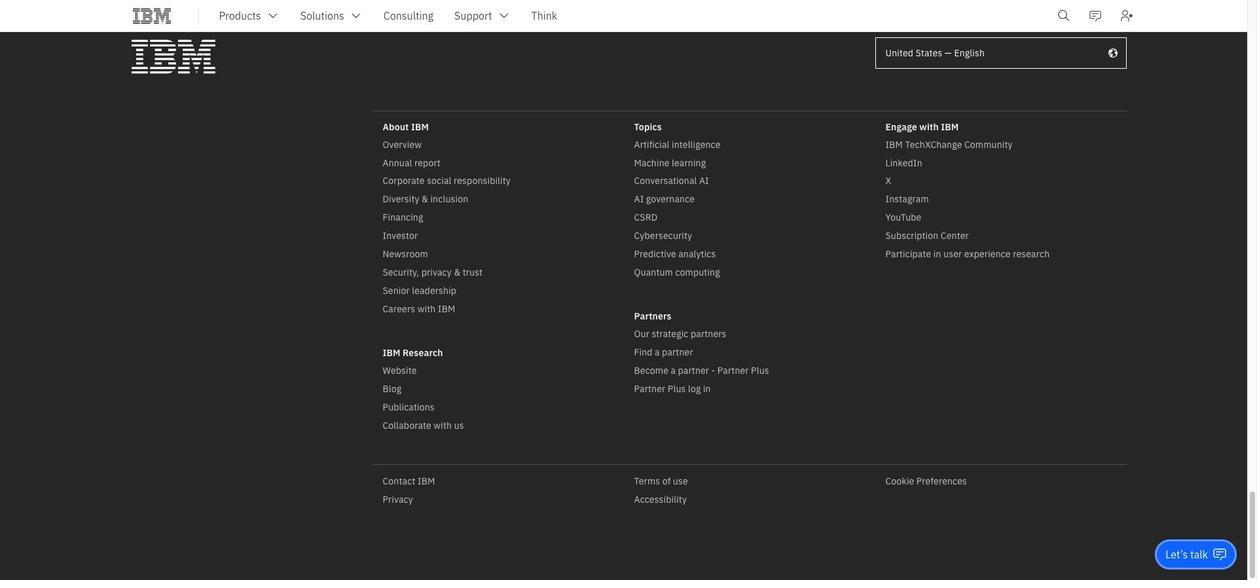 Task type: describe. For each thing, give the bounding box(es) containing it.
contact us region
[[1156, 540, 1237, 570]]

let's talk element
[[1166, 548, 1208, 562]]



Task type: vqa. For each thing, say whether or not it's contained in the screenshot.
Contact Us region
yes



